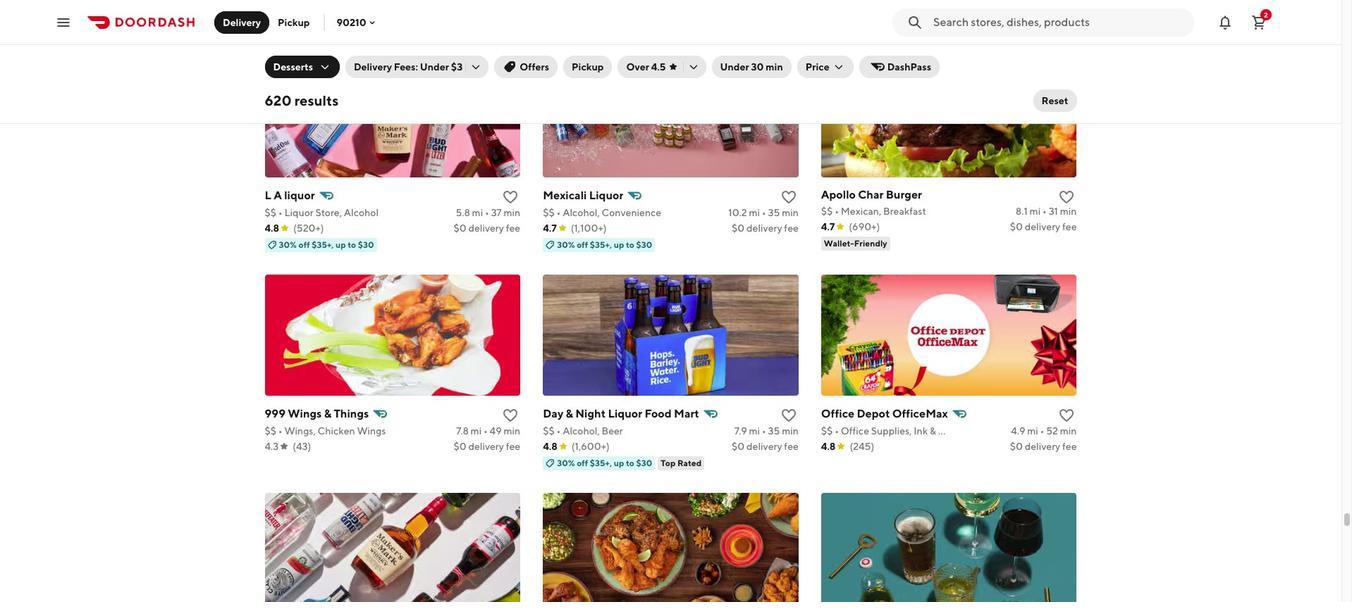 Task type: describe. For each thing, give the bounding box(es) containing it.
open menu image
[[55, 14, 72, 31]]

$30 down alcohol on the top left of the page
[[358, 240, 374, 250]]

4.9 mi • 52 min
[[1011, 426, 1077, 437]]

price button
[[797, 56, 854, 78]]

alcohol, for &
[[563, 426, 600, 437]]

4.8 for day
[[543, 441, 558, 452]]

top
[[661, 458, 676, 469]]

• left 52 on the right
[[1041, 426, 1045, 437]]

min for mexicali liquor
[[782, 207, 799, 218]]

• down day
[[557, 426, 561, 437]]

breakfast
[[884, 206, 926, 217]]

4.7 for $$ • alcohol, convenience
[[543, 223, 557, 234]]

wallet-friendly
[[824, 238, 888, 249]]

wings,
[[285, 426, 316, 437]]

things
[[334, 407, 369, 421]]

to up the delivery fees: under $3
[[348, 21, 356, 31]]

• left 31
[[1043, 206, 1047, 217]]

$$ for office depot officemax
[[821, 426, 833, 437]]

mi for 999 wings & things
[[471, 426, 482, 437]]

10.2
[[729, 207, 747, 218]]

desserts button
[[265, 56, 340, 78]]

• left the 49
[[484, 426, 488, 437]]

delivery for mexicali liquor
[[747, 223, 782, 234]]

desserts
[[273, 61, 313, 73]]

night
[[576, 407, 606, 421]]

mi for office depot officemax
[[1028, 426, 1039, 437]]

$​0 for day & night liquor food mart
[[732, 441, 745, 452]]

8.1
[[1016, 206, 1028, 217]]

35 for mexicali liquor
[[768, 207, 780, 218]]

$30 up the delivery fees: under $3
[[358, 21, 374, 31]]

$$ down apollo
[[821, 206, 833, 217]]

beer
[[602, 426, 623, 437]]

7.8 mi • 49 min
[[456, 426, 521, 437]]

click to add this store to your saved list image for l a liquor
[[502, 189, 519, 206]]

mi for day & night liquor food mart
[[749, 426, 760, 437]]

49
[[490, 426, 502, 437]]

7.8
[[456, 426, 469, 437]]

4.8 for l
[[265, 223, 279, 234]]

5.8
[[456, 207, 470, 218]]

(1,100+)
[[571, 223, 607, 234]]

$$ for mexicali liquor
[[543, 207, 555, 218]]

(1,600+)
[[572, 441, 610, 452]]

$​0 for office depot officemax
[[1010, 441, 1023, 452]]

620
[[265, 92, 292, 109]]

• left 37
[[485, 207, 489, 218]]

(43)
[[293, 441, 311, 452]]

fee for 999 wings & things
[[506, 441, 521, 452]]

day & night liquor food mart
[[543, 407, 699, 421]]

30% off $35+, up to $30 down (520+)
[[279, 240, 374, 250]]

office depot officemax
[[821, 407, 948, 421]]

$30 down convenience
[[636, 240, 653, 250]]

top rated
[[661, 458, 702, 469]]

a
[[274, 189, 282, 202]]

30% off $35+, up to $30 up dashpass button
[[835, 21, 931, 31]]

$30 left top
[[636, 458, 653, 469]]

to down alcohol on the top left of the page
[[348, 240, 356, 250]]

fees:
[[394, 61, 418, 73]]

mexican,
[[841, 206, 882, 217]]

over 4.5
[[626, 61, 666, 73]]

officemax
[[893, 407, 948, 421]]

30% down (520+)
[[279, 240, 297, 250]]

reset button
[[1033, 90, 1077, 112]]

min for l a liquor
[[504, 207, 521, 218]]

1 horizontal spatial wings
[[357, 426, 386, 437]]

fee for l a liquor
[[506, 223, 521, 234]]

l
[[265, 189, 271, 202]]

fee for day & night liquor food mart
[[784, 441, 799, 452]]

over
[[626, 61, 649, 73]]

liquor
[[284, 189, 315, 202]]

4.3
[[265, 441, 279, 452]]

37
[[491, 207, 502, 218]]

toner
[[938, 426, 964, 437]]

delivery button
[[214, 11, 269, 33]]

up up desserts button
[[336, 21, 346, 31]]

$3
[[451, 61, 463, 73]]

fee for office depot officemax
[[1063, 441, 1077, 452]]

30% off $35+, up to $30 up desserts button
[[279, 21, 374, 31]]

mexicali liquor
[[543, 189, 624, 202]]

35 for day & night liquor food mart
[[768, 426, 780, 437]]

$$ for l a liquor
[[265, 207, 276, 218]]

• down "office depot officemax"
[[835, 426, 839, 437]]

(520+)
[[293, 223, 324, 234]]

friendly
[[854, 238, 888, 249]]

52
[[1047, 426, 1058, 437]]

$$ for 999 wings & things
[[265, 426, 276, 437]]

4.8 for office
[[821, 441, 836, 452]]

• right 10.2
[[762, 207, 766, 218]]

$$ • wings, chicken wings
[[265, 426, 386, 437]]

min for office depot officemax
[[1060, 426, 1077, 437]]

7.9 mi • 35 min
[[735, 426, 799, 437]]

$​0 delivery fee for day & night liquor food mart
[[732, 441, 799, 452]]

offers
[[520, 61, 549, 73]]

up down convenience
[[614, 240, 624, 250]]

depot
[[857, 407, 890, 421]]

under 30 min
[[720, 61, 783, 73]]

mart
[[674, 407, 699, 421]]

999
[[265, 407, 286, 421]]

delivery for l a liquor
[[468, 223, 504, 234]]

notification bell image
[[1217, 14, 1234, 31]]

chicken
[[318, 426, 355, 437]]

0 vertical spatial pickup button
[[269, 11, 318, 33]]

day
[[543, 407, 564, 421]]

0 horizontal spatial wings
[[288, 407, 322, 421]]

dashpass button
[[859, 56, 940, 78]]

3 items, open order cart image
[[1251, 14, 1268, 31]]

price
[[806, 61, 830, 73]]

999 wings & things
[[265, 407, 369, 421]]

$$ • mexican, breakfast
[[821, 206, 926, 217]]

off down (520+)
[[299, 240, 310, 250]]

$​0 delivery fee for mexicali liquor
[[732, 223, 799, 234]]

delivery for delivery
[[223, 17, 261, 28]]

under 30 min button
[[712, 56, 792, 78]]

delivery for day & night liquor food mart
[[747, 441, 782, 452]]

burger
[[886, 188, 922, 201]]

reset
[[1042, 95, 1069, 106]]

food
[[645, 407, 672, 421]]

$35+, down (1,600+)
[[590, 458, 612, 469]]

char
[[858, 188, 884, 201]]

fee for mexicali liquor
[[784, 223, 799, 234]]

$$ • alcohol, beer
[[543, 426, 623, 437]]

min inside button
[[766, 61, 783, 73]]



Task type: vqa. For each thing, say whether or not it's contained in the screenshot.
18–30 min within the "option group"
no



Task type: locate. For each thing, give the bounding box(es) containing it.
off down (1,600+)
[[577, 458, 588, 469]]

35 right 10.2
[[768, 207, 780, 218]]

$35+, left 90210
[[312, 21, 334, 31]]

$$ up 4.3
[[265, 426, 276, 437]]

over 4.5 button
[[618, 56, 706, 78]]

click to add this store to your saved list image up 7.8 mi • 49 min
[[502, 407, 519, 424]]

pickup up desserts
[[278, 17, 310, 28]]

to
[[348, 21, 356, 31], [904, 21, 913, 31], [348, 240, 356, 250], [626, 240, 635, 250], [626, 458, 635, 469]]

& right ink
[[930, 426, 936, 437]]

alcohol, up (1,100+)
[[563, 207, 600, 218]]

delivery for delivery fees: under $3
[[354, 61, 392, 73]]

4.5
[[651, 61, 666, 73]]

5.8 mi • 37 min
[[456, 207, 521, 218]]

0 vertical spatial pickup
[[278, 17, 310, 28]]

alcohol, for liquor
[[563, 207, 600, 218]]

ink
[[914, 426, 928, 437]]

1 horizontal spatial 4.7
[[821, 221, 835, 232]]

0 horizontal spatial pickup button
[[269, 11, 318, 33]]

mexicali
[[543, 189, 587, 202]]

results
[[295, 92, 339, 109]]

office left depot
[[821, 407, 855, 421]]

0 vertical spatial delivery
[[223, 17, 261, 28]]

up up dashpass button
[[892, 21, 903, 31]]

$$ for day & night liquor food mart
[[543, 426, 555, 437]]

(245)
[[850, 441, 875, 452]]

4.8 left (245)
[[821, 441, 836, 452]]

0 horizontal spatial under
[[420, 61, 449, 73]]

&
[[324, 407, 332, 421], [566, 407, 573, 421], [930, 426, 936, 437]]

1 vertical spatial liquor
[[285, 207, 314, 218]]

min for 999 wings & things
[[504, 426, 521, 437]]

0 vertical spatial 35
[[768, 207, 780, 218]]

0 vertical spatial alcohol,
[[563, 207, 600, 218]]

under left 30
[[720, 61, 749, 73]]

click to add this store to your saved list image for office depot officemax
[[1059, 407, 1076, 424]]

click to add this store to your saved list image up 7.9 mi • 35 min
[[780, 407, 797, 424]]

liquor up the "$$ • alcohol, convenience"
[[589, 189, 624, 202]]

up down store,
[[336, 240, 346, 250]]

$​0 for l a liquor
[[454, 223, 467, 234]]

$​0 delivery fee for 999 wings & things
[[454, 441, 521, 452]]

apollo
[[821, 188, 856, 201]]

min right 52 on the right
[[1060, 426, 1077, 437]]

alcohol, up (1,600+)
[[563, 426, 600, 437]]

1 vertical spatial office
[[841, 426, 869, 437]]

620 results
[[265, 92, 339, 109]]

min right the 7.9
[[782, 426, 799, 437]]

10.2 mi • 35 min
[[729, 207, 799, 218]]

•
[[835, 206, 839, 217], [1043, 206, 1047, 217], [278, 207, 283, 218], [485, 207, 489, 218], [557, 207, 561, 218], [762, 207, 766, 218], [278, 426, 283, 437], [484, 426, 488, 437], [557, 426, 561, 437], [762, 426, 766, 437], [835, 426, 839, 437], [1041, 426, 1045, 437]]

mi
[[1030, 206, 1041, 217], [472, 207, 483, 218], [749, 207, 760, 218], [471, 426, 482, 437], [749, 426, 760, 437], [1028, 426, 1039, 437]]

Store search: begin typing to search for stores available on DoorDash text field
[[934, 14, 1186, 30]]

30% down (1,600+)
[[557, 458, 575, 469]]

delivery inside button
[[223, 17, 261, 28]]

fee
[[1063, 4, 1077, 15], [1063, 221, 1077, 232], [506, 223, 521, 234], [784, 223, 799, 234], [506, 441, 521, 452], [784, 441, 799, 452], [1063, 441, 1077, 452]]

mi right 10.2
[[749, 207, 760, 218]]

$$ down "office depot officemax"
[[821, 426, 833, 437]]

2
[[1264, 10, 1269, 19]]

off down (1,100+)
[[577, 240, 588, 250]]

7.9
[[735, 426, 747, 437]]

$35+,
[[312, 21, 334, 31], [868, 21, 891, 31], [312, 240, 334, 250], [590, 240, 612, 250], [590, 458, 612, 469]]

0 vertical spatial liquor
[[589, 189, 624, 202]]

$$ down day
[[543, 426, 555, 437]]

1 horizontal spatial delivery
[[354, 61, 392, 73]]

30% down (1,100+)
[[557, 240, 575, 250]]

1 horizontal spatial pickup
[[572, 61, 604, 73]]

$​0 for 999 wings & things
[[454, 441, 467, 452]]

0 horizontal spatial delivery
[[223, 17, 261, 28]]

off up dashpass button
[[855, 21, 867, 31]]

wallet-
[[824, 238, 855, 249]]

35 right the 7.9
[[768, 426, 780, 437]]

pickup button
[[269, 11, 318, 33], [563, 56, 612, 78]]

min right 30
[[766, 61, 783, 73]]

4.9
[[1011, 426, 1026, 437]]

$35+, down (520+)
[[312, 240, 334, 250]]

mi right '8.1'
[[1030, 206, 1041, 217]]

office up (245)
[[841, 426, 869, 437]]

up down beer
[[614, 458, 624, 469]]

30
[[751, 61, 764, 73]]

4.7 up "wallet-"
[[821, 221, 835, 232]]

$$ • liquor store, alcohol
[[265, 207, 379, 218]]

delivery for office depot officemax
[[1025, 441, 1061, 452]]

$$ down l
[[265, 207, 276, 218]]

min right the 49
[[504, 426, 521, 437]]

pickup button up desserts
[[269, 11, 318, 33]]

mi for l a liquor
[[472, 207, 483, 218]]

(690+)
[[849, 221, 880, 232]]

delivery
[[1025, 4, 1061, 15], [1025, 221, 1061, 232], [468, 223, 504, 234], [747, 223, 782, 234], [468, 441, 504, 452], [747, 441, 782, 452], [1025, 441, 1061, 452]]

1 vertical spatial wings
[[357, 426, 386, 437]]

& up the $$ • wings, chicken wings at the left bottom
[[324, 407, 332, 421]]

liquor down liquor
[[285, 207, 314, 218]]

min for day & night liquor food mart
[[782, 426, 799, 437]]

to down convenience
[[626, 240, 635, 250]]

click to add this store to your saved list image right 31
[[1059, 189, 1076, 206]]

click to add this store to your saved list image for day & night liquor food mart
[[780, 407, 797, 424]]

• down apollo
[[835, 206, 839, 217]]

$$ • alcohol, convenience
[[543, 207, 662, 218]]

mi right 7.8
[[471, 426, 482, 437]]

4.8 up desserts
[[265, 4, 279, 15]]

$30
[[358, 21, 374, 31], [915, 21, 931, 31], [358, 240, 374, 250], [636, 240, 653, 250], [636, 458, 653, 469]]

1 vertical spatial 35
[[768, 426, 780, 437]]

30% up desserts
[[279, 21, 297, 31]]

1 vertical spatial pickup button
[[563, 56, 612, 78]]

1 horizontal spatial &
[[566, 407, 573, 421]]

delivery for 999 wings & things
[[468, 441, 504, 452]]

2 horizontal spatial &
[[930, 426, 936, 437]]

$​0 delivery fee
[[1010, 4, 1077, 15], [1010, 221, 1077, 232], [454, 223, 521, 234], [732, 223, 799, 234], [454, 441, 521, 452], [732, 441, 799, 452], [1010, 441, 1077, 452]]

30%
[[279, 21, 297, 31], [835, 21, 853, 31], [279, 240, 297, 250], [557, 240, 575, 250], [557, 458, 575, 469]]

wings down "things"
[[357, 426, 386, 437]]

1 horizontal spatial pickup button
[[563, 56, 612, 78]]

click to add this store to your saved list image up 5.8 mi • 37 min
[[502, 189, 519, 206]]

up
[[336, 21, 346, 31], [892, 21, 903, 31], [336, 240, 346, 250], [614, 240, 624, 250], [614, 458, 624, 469]]

1 vertical spatial alcohol,
[[563, 426, 600, 437]]

2 alcohol, from the top
[[563, 426, 600, 437]]

2 vertical spatial liquor
[[608, 407, 642, 421]]

delivery fees: under $3
[[354, 61, 463, 73]]

0 horizontal spatial 4.7
[[543, 223, 557, 234]]

delivery
[[223, 17, 261, 28], [354, 61, 392, 73]]

1 under from the left
[[420, 61, 449, 73]]

1 vertical spatial delivery
[[354, 61, 392, 73]]

30% off $35+, up to $30 down (1,600+)
[[557, 458, 653, 469]]

4.7 down mexicali
[[543, 223, 557, 234]]

click to add this store to your saved list image
[[502, 189, 519, 206], [1059, 189, 1076, 206], [502, 407, 519, 424]]

31
[[1049, 206, 1058, 217]]

mi right 4.9
[[1028, 426, 1039, 437]]

click to add this store to your saved list image for mexicali liquor
[[780, 189, 797, 206]]

1 alcohol, from the top
[[563, 207, 600, 218]]

4.7 for $$ • mexican, breakfast
[[821, 221, 835, 232]]

apollo char burger
[[821, 188, 922, 201]]

min right 31
[[1060, 206, 1077, 217]]

0 vertical spatial office
[[821, 407, 855, 421]]

click to add this store to your saved list image up 4.9 mi • 52 min
[[1059, 407, 1076, 424]]

under left $3
[[420, 61, 449, 73]]

click to add this store to your saved list image
[[780, 189, 797, 206], [780, 407, 797, 424], [1059, 407, 1076, 424]]

1 horizontal spatial under
[[720, 61, 749, 73]]

• down mexicali
[[557, 207, 561, 218]]

$​0 delivery fee for l a liquor
[[454, 223, 521, 234]]

alcohol
[[344, 207, 379, 218]]

mi right 5.8
[[472, 207, 483, 218]]

$$ • office supplies, ink & toner
[[821, 426, 964, 437]]

wings
[[288, 407, 322, 421], [357, 426, 386, 437]]

l a liquor
[[265, 189, 315, 202]]

$$ down mexicali
[[543, 207, 555, 218]]

$35+, up dashpass button
[[868, 21, 891, 31]]

$​0 delivery fee for office depot officemax
[[1010, 441, 1077, 452]]

dashpass
[[888, 61, 932, 73]]

click to add this store to your saved list image for 999 wings & things
[[502, 407, 519, 424]]

off
[[299, 21, 310, 31], [855, 21, 867, 31], [299, 240, 310, 250], [577, 240, 588, 250], [577, 458, 588, 469]]

4.8 down l
[[265, 223, 279, 234]]

rated
[[678, 458, 702, 469]]

2 35 from the top
[[768, 426, 780, 437]]

min right 37
[[504, 207, 521, 218]]

store,
[[316, 207, 342, 218]]

wings up wings,
[[288, 407, 322, 421]]

pickup button left over at the top
[[563, 56, 612, 78]]

• down the a
[[278, 207, 283, 218]]

• right the 7.9
[[762, 426, 766, 437]]

$35+, down (1,100+)
[[590, 240, 612, 250]]

$30 up the dashpass
[[915, 21, 931, 31]]

to left top
[[626, 458, 635, 469]]

1 vertical spatial pickup
[[572, 61, 604, 73]]

$​0
[[1010, 4, 1023, 15], [1010, 221, 1023, 232], [454, 223, 467, 234], [732, 223, 745, 234], [454, 441, 467, 452], [732, 441, 745, 452], [1010, 441, 1023, 452]]

supplies,
[[871, 426, 912, 437]]

alcohol,
[[563, 207, 600, 218], [563, 426, 600, 437]]

2 button
[[1245, 8, 1274, 36]]

0 horizontal spatial pickup
[[278, 17, 310, 28]]

• up 4.3
[[278, 426, 283, 437]]

0 horizontal spatial &
[[324, 407, 332, 421]]

convenience
[[602, 207, 662, 218]]

click to add this store to your saved list image up 10.2 mi • 35 min
[[780, 189, 797, 206]]

under inside under 30 min button
[[720, 61, 749, 73]]

1 35 from the top
[[768, 207, 780, 218]]

mi for mexicali liquor
[[749, 207, 760, 218]]

pickup left over at the top
[[572, 61, 604, 73]]

90210 button
[[337, 17, 378, 28]]

4.8 down day
[[543, 441, 558, 452]]

2 under from the left
[[720, 61, 749, 73]]

35
[[768, 207, 780, 218], [768, 426, 780, 437]]

0 vertical spatial wings
[[288, 407, 322, 421]]

min right 10.2
[[782, 207, 799, 218]]

off up desserts button
[[299, 21, 310, 31]]

pickup
[[278, 17, 310, 28], [572, 61, 604, 73]]

mi right the 7.9
[[749, 426, 760, 437]]

90210
[[337, 17, 366, 28]]

office
[[821, 407, 855, 421], [841, 426, 869, 437]]

to up the dashpass
[[904, 21, 913, 31]]

30% up price button
[[835, 21, 853, 31]]

& right day
[[566, 407, 573, 421]]

min
[[766, 61, 783, 73], [1060, 206, 1077, 217], [504, 207, 521, 218], [782, 207, 799, 218], [504, 426, 521, 437], [782, 426, 799, 437], [1060, 426, 1077, 437]]

liquor up beer
[[608, 407, 642, 421]]

30% off $35+, up to $30
[[279, 21, 374, 31], [835, 21, 931, 31], [279, 240, 374, 250], [557, 240, 653, 250], [557, 458, 653, 469]]

offers button
[[495, 56, 558, 78]]

$​0 for mexicali liquor
[[732, 223, 745, 234]]

30% off $35+, up to $30 down (1,100+)
[[557, 240, 653, 250]]

8.1 mi • 31 min
[[1016, 206, 1077, 217]]



